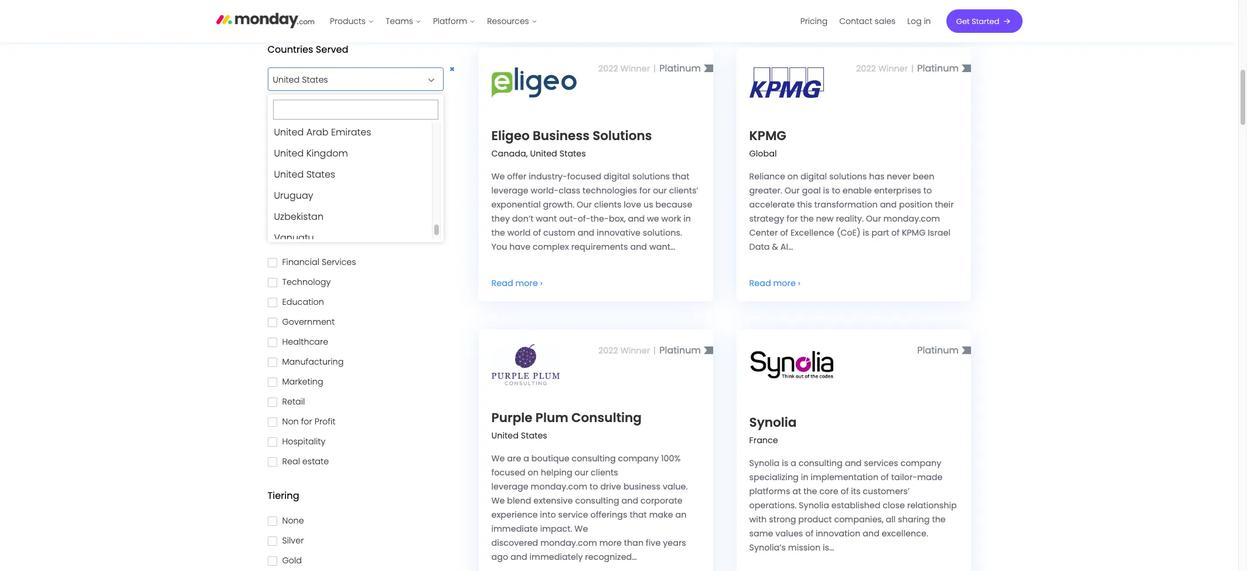 Task type: vqa. For each thing, say whether or not it's contained in the screenshot.
gives on the right top of the page
no



Task type: locate. For each thing, give the bounding box(es) containing it.
0 horizontal spatial our
[[577, 199, 592, 211]]

1 horizontal spatial read more ›
[[750, 277, 801, 289]]

and down of-
[[578, 227, 595, 239]]

0 horizontal spatial &
[[330, 137, 336, 148]]

to up transformation
[[832, 185, 841, 196]]

we left 'blend'
[[492, 495, 505, 507]]

read down data
[[750, 277, 771, 289]]

1 vertical spatial consulting
[[572, 409, 642, 427]]

1 horizontal spatial read
[[750, 277, 771, 289]]

the down relationship
[[933, 514, 946, 525]]

get started
[[957, 16, 1000, 27]]

uzbekistan option
[[271, 206, 432, 228]]

states down kingdom
[[306, 168, 336, 181]]

is up specializing
[[782, 457, 789, 469]]

2 horizontal spatial our
[[867, 213, 882, 225]]

healthcare
[[282, 336, 329, 347]]

1 horizontal spatial our
[[653, 185, 667, 196]]

1 read from the left
[[492, 277, 513, 289]]

1 horizontal spatial ›
[[798, 277, 801, 289]]

of left its
[[841, 486, 849, 497]]

0 vertical spatial for
[[640, 185, 651, 196]]

2 digital from the left
[[801, 171, 827, 182]]

2022 winner | for kpmg
[[857, 63, 914, 74]]

1 horizontal spatial &
[[772, 241, 779, 253]]

teams link
[[380, 12, 427, 31]]

customers'
[[863, 486, 910, 497]]

the down this
[[801, 213, 814, 225]]

in right work
[[684, 213, 691, 225]]

states down plum in the bottom of the page
[[521, 430, 548, 442]]

1 vertical spatial for
[[787, 213, 798, 225]]

united down countries
[[273, 74, 300, 86]]

winner
[[621, 63, 650, 74], [879, 63, 908, 74], [621, 345, 650, 357]]

development down custom development
[[302, 196, 358, 208]]

you
[[492, 241, 507, 253]]

kpmg down monday.com
[[902, 227, 926, 239]]

retail
[[282, 396, 305, 407]]

synolia up product
[[799, 500, 830, 511]]

united down purple
[[492, 430, 519, 442]]

0 vertical spatial that
[[673, 171, 690, 182]]

1 › from the left
[[540, 277, 543, 289]]

kpmg inside reliance on digital solutions has never been greater. our goal is to enable enterprises to accelerate this transformation and position their strategy for the new reality. our monday.com center of excellence (coe) is part of kpmg israel data & ai…
[[902, 227, 926, 239]]

1 more from the left
[[516, 277, 538, 289]]

for up the 'us'
[[640, 185, 651, 196]]

0 vertical spatial in
[[924, 15, 931, 27]]

digital up technologies
[[604, 171, 630, 182]]

0 horizontal spatial more
[[516, 277, 538, 289]]

data
[[750, 241, 770, 253]]

platform link
[[427, 12, 482, 31]]

0 vertical spatial on
[[788, 171, 799, 182]]

2 solutions from the left
[[830, 171, 867, 182]]

of down want
[[533, 227, 541, 239]]

on right "reliance"
[[788, 171, 799, 182]]

›
[[540, 277, 543, 289], [798, 277, 801, 289]]

2 vertical spatial is
[[782, 457, 789, 469]]

is right the goal
[[824, 185, 830, 196]]

the right at
[[804, 486, 818, 497]]

more down have
[[516, 277, 538, 289]]

clients down technologies
[[594, 199, 622, 211]]

hospitality
[[282, 435, 326, 447]]

none
[[282, 515, 304, 527]]

we down 'service'
[[575, 523, 588, 535]]

company inside synolia is a consulting and services company specializing in implementation of tailor-made platforms at the core of its customers' operations. synolia established close relationship with strong product companies, all sharing the same values of innovation and excellence. synolia's mission is…
[[901, 457, 942, 469]]

reality.
[[836, 213, 864, 225]]

our inside we offer industry-focused digital solutions that leverage world-class technologies for our clients' exponential growth. our clients love us because they don't want out-of-the-box, and we work in the world of custom and innovative solutions. you have complex requirements and want…
[[653, 185, 667, 196]]

2022 for purple plum consulting
[[599, 345, 619, 357]]

that up clients'
[[673, 171, 690, 182]]

in
[[924, 15, 931, 27], [684, 213, 691, 225], [801, 471, 809, 483]]

in up at
[[801, 471, 809, 483]]

consulting inside purple plum consulting united states
[[572, 409, 642, 427]]

0 horizontal spatial solutions
[[282, 10, 320, 21]]

company inside we are a boutique consulting company 100% focused on helping our clients leverage monday.com to drive business value. we blend extensive consulting and corporate experience into service offerings that make an immediate impact. we discovered monday.com more than five years ago and immediately recognized…
[[618, 453, 659, 464]]

› down the complex
[[540, 277, 543, 289]]

log in
[[908, 15, 931, 27]]

0 vertical spatial consulting
[[282, 137, 327, 148]]

read more ›
[[492, 277, 543, 289], [750, 277, 801, 289]]

and inside reliance on digital solutions has never been greater. our goal is to enable enterprises to accelerate this transformation and position their strategy for the new reality. our monday.com center of excellence (coe) is part of kpmg israel data & ai…
[[881, 199, 897, 211]]

we up leverage
[[492, 171, 505, 182]]

2 horizontal spatial in
[[924, 15, 931, 27]]

winner for eligeo business solutions
[[621, 63, 650, 74]]

1 horizontal spatial digital
[[801, 171, 827, 182]]

solutions up technologies
[[593, 127, 652, 145]]

1 vertical spatial solutions
[[593, 127, 652, 145]]

1 horizontal spatial on
[[788, 171, 799, 182]]

0 horizontal spatial digital
[[604, 171, 630, 182]]

solutions inside reliance on digital solutions has never been greater. our goal is to enable enterprises to accelerate this transformation and position their strategy for the new reality. our monday.com center of excellence (coe) is part of kpmg israel data & ai…
[[830, 171, 867, 182]]

for down this
[[787, 213, 798, 225]]

united up uruguay
[[274, 168, 304, 181]]

relationship
[[908, 500, 957, 511]]

offerings
[[591, 509, 628, 521]]

have
[[510, 241, 531, 253]]

read down you
[[492, 277, 513, 289]]

none field containing × united states
[[268, 63, 457, 91]]

leverage monday.com to
[[492, 481, 598, 493]]

kpmg up global on the top right of page
[[750, 127, 787, 145]]

digital
[[604, 171, 630, 182], [801, 171, 827, 182]]

our right helping
[[575, 467, 589, 478]]

› for global
[[798, 277, 801, 289]]

united up the united states
[[274, 147, 304, 160]]

of up customers' on the right
[[881, 471, 889, 483]]

synolia for synolia france
[[750, 413, 797, 432]]

for inside we offer industry-focused digital solutions that leverage world-class technologies for our clients' exponential growth. our clients love us because they don't want out-of-the-box, and we work in the world of custom and innovative solutions. you have complex requirements and want…
[[640, 185, 651, 196]]

1 horizontal spatial in
[[801, 471, 809, 483]]

0 horizontal spatial is
[[782, 457, 789, 469]]

None field
[[268, 63, 457, 91]]

platforms
[[750, 486, 791, 497]]

1 vertical spatial our
[[575, 467, 589, 478]]

1 vertical spatial that
[[630, 509, 647, 521]]

1 vertical spatial kpmg
[[902, 227, 926, 239]]

plum
[[536, 409, 569, 427]]

served
[[316, 43, 349, 56]]

part
[[872, 227, 890, 239]]

to down been
[[924, 185, 932, 196]]

in right log
[[924, 15, 931, 27]]

synolia is a consulting and services company specializing in implementation of tailor-made platforms at the core of its customers' operations. synolia established close relationship with strong product companies, all sharing the same values of innovation and excellence. synolia's mission is…
[[750, 457, 957, 554]]

None text field
[[268, 63, 457, 91]]

corporate
[[641, 495, 683, 507]]

solutions inside we offer industry-focused digital solutions that leverage world-class technologies for our clients' exponential growth. our clients love us because they don't want out-of-the-box, and we work in the world of custom and innovative solutions. you have complex requirements and want…
[[633, 171, 670, 182]]

1 vertical spatial on
[[528, 467, 539, 478]]

years
[[663, 537, 687, 549]]

marketing
[[282, 376, 324, 387]]

purple plum consulting united states
[[492, 409, 642, 442]]

1 horizontal spatial solutions
[[593, 127, 652, 145]]

2 vertical spatial synolia
[[799, 500, 830, 511]]

0 horizontal spatial read more ›
[[492, 277, 543, 289]]

1 read more › from the left
[[492, 277, 543, 289]]

1 vertical spatial synolia
[[750, 457, 780, 469]]

and up implementation
[[845, 457, 862, 469]]

consulting right plum in the bottom of the page
[[572, 409, 642, 427]]

and left want…
[[631, 241, 647, 253]]

2022 for eligeo business solutions
[[599, 63, 619, 74]]

and right ago on the left bottom of the page
[[511, 551, 528, 563]]

government
[[282, 316, 335, 328]]

1 horizontal spatial company
[[901, 457, 942, 469]]

states inside × united states
[[302, 74, 328, 86]]

in inside we offer industry-focused digital solutions that leverage world-class technologies for our clients' exponential growth. our clients love us because they don't want out-of-the-box, and we work in the world of custom and innovative solutions. you have complex requirements and want…
[[684, 213, 691, 225]]

resources link
[[482, 12, 543, 31]]

2 › from the left
[[798, 277, 801, 289]]

0 horizontal spatial in
[[684, 213, 691, 225]]

on inside we are a boutique consulting company 100% focused on helping our clients leverage monday.com to drive business value. we blend extensive consulting and corporate experience into service offerings that make an immediate impact. we discovered monday.com more than five years ago and immediately recognized…
[[528, 467, 539, 478]]

0 horizontal spatial focused
[[492, 467, 526, 478]]

list box containing united arab emirates
[[271, 122, 441, 249]]

blend
[[507, 495, 532, 507]]

1 horizontal spatial our
[[785, 185, 800, 196]]

more for business
[[516, 277, 538, 289]]

and down enterprises
[[881, 199, 897, 211]]

a up specializing
[[791, 457, 797, 469]]

0 vertical spatial our
[[785, 185, 800, 196]]

is
[[824, 185, 830, 196], [863, 227, 870, 239], [782, 457, 789, 469]]

1 horizontal spatial a
[[791, 457, 797, 469]]

0 horizontal spatial for
[[301, 416, 312, 427]]

synolia's
[[750, 542, 786, 554]]

values
[[776, 528, 804, 539]]

custom
[[282, 176, 316, 188]]

read more › down the ai…
[[750, 277, 801, 289]]

0 horizontal spatial a
[[524, 453, 529, 464]]

2 read more › from the left
[[750, 277, 801, 289]]

0 vertical spatial &
[[330, 137, 336, 148]]

our up of-
[[577, 199, 592, 211]]

is left 'part'
[[863, 227, 870, 239]]

1 horizontal spatial focused
[[568, 171, 602, 182]]

vanuatu option
[[271, 228, 432, 249]]

uzbekistan
[[274, 210, 324, 223]]

states down countries served
[[302, 74, 328, 86]]

0 horizontal spatial that
[[630, 509, 647, 521]]

1 vertical spatial &
[[772, 241, 779, 253]]

a for france
[[791, 457, 797, 469]]

1 horizontal spatial more
[[774, 277, 796, 289]]

focused up class
[[568, 171, 602, 182]]

1 vertical spatial focused
[[492, 467, 526, 478]]

a inside we are a boutique consulting company 100% focused on helping our clients leverage monday.com to drive business value. we blend extensive consulting and corporate experience into service offerings that make an immediate impact. we discovered monday.com more than five years ago and immediately recognized…
[[524, 453, 529, 464]]

info icon image
[[360, 10, 369, 19]]

1 solutions from the left
[[633, 171, 670, 182]]

service offered
[[268, 110, 339, 124]]

company up made
[[901, 457, 942, 469]]

we
[[492, 171, 505, 182], [492, 453, 505, 464], [492, 495, 505, 507], [575, 523, 588, 535]]

winner for purple plum consulting
[[621, 345, 650, 357]]

than
[[624, 537, 644, 549]]

0 vertical spatial focused
[[568, 171, 602, 182]]

None search field
[[273, 100, 438, 120]]

consulting up training
[[282, 137, 327, 148]]

emirates
[[331, 125, 371, 139]]

development for custom development
[[318, 176, 374, 188]]

our inside we offer industry-focused digital solutions that leverage world-class technologies for our clients' exponential growth. our clients love us because they don't want out-of-the-box, and we work in the world of custom and innovative solutions. you have complex requirements and want…
[[577, 199, 592, 211]]

solutions up enable
[[830, 171, 867, 182]]

0 horizontal spatial solutions
[[633, 171, 670, 182]]

1 vertical spatial our
[[577, 199, 592, 211]]

and down business
[[622, 495, 639, 507]]

solutions partners
[[282, 10, 360, 21]]

reliance
[[750, 171, 786, 182]]

synolia up specializing
[[750, 457, 780, 469]]

1 digital from the left
[[604, 171, 630, 182]]

& right arab
[[330, 137, 336, 148]]

1 vertical spatial clients
[[591, 467, 619, 478]]

2 vertical spatial in
[[801, 471, 809, 483]]

read more › down have
[[492, 277, 543, 289]]

has
[[870, 171, 885, 182]]

0 vertical spatial our
[[653, 185, 667, 196]]

| for purple plum consulting
[[654, 345, 656, 357]]

united inside × united states
[[273, 74, 300, 86]]

our up the 'us'
[[653, 185, 667, 196]]

united up industry-
[[530, 148, 558, 159]]

drive
[[601, 481, 622, 493]]

2022 for kpmg
[[857, 63, 877, 74]]

1 to from the left
[[832, 185, 841, 196]]

a
[[524, 453, 529, 464], [791, 457, 797, 469]]

excellence
[[791, 227, 835, 239]]

development down the programs
[[318, 176, 374, 188]]

states down business
[[560, 148, 586, 159]]

solutions up countries served
[[282, 10, 320, 21]]

0 horizontal spatial to
[[832, 185, 841, 196]]

log in link
[[902, 12, 937, 31]]

1 horizontal spatial solutions
[[830, 171, 867, 182]]

a for plum
[[524, 453, 529, 464]]

ago
[[492, 551, 509, 563]]

1 horizontal spatial that
[[673, 171, 690, 182]]

1 horizontal spatial to
[[924, 185, 932, 196]]

resources
[[487, 15, 529, 27]]

consulting inside synolia is a consulting and services company specializing in implementation of tailor-made platforms at the core of its customers' operations. synolia established close relationship with strong product companies, all sharing the same values of innovation and excellence. synolia's mission is…
[[799, 457, 843, 469]]

list box
[[271, 122, 441, 249]]

1 horizontal spatial kpmg
[[902, 227, 926, 239]]

2 more from the left
[[774, 277, 796, 289]]

focused down are
[[492, 467, 526, 478]]

consulting & implementation
[[282, 137, 405, 148]]

1 vertical spatial development
[[302, 196, 358, 208]]

› down excellence
[[798, 277, 801, 289]]

2 horizontal spatial for
[[787, 213, 798, 225]]

on up leverage monday.com to
[[528, 467, 539, 478]]

of-
[[578, 213, 591, 225]]

0 vertical spatial synolia
[[750, 413, 797, 432]]

digital up the goal
[[801, 171, 827, 182]]

experience
[[492, 509, 538, 521]]

a inside synolia is a consulting and services company specializing in implementation of tailor-made platforms at the core of its customers' operations. synolia established close relationship with strong product companies, all sharing the same values of innovation and excellence. synolia's mission is…
[[791, 457, 797, 469]]

1 horizontal spatial consulting
[[572, 409, 642, 427]]

0 vertical spatial development
[[318, 176, 374, 188]]

our up 'part'
[[867, 213, 882, 225]]

and
[[881, 199, 897, 211], [628, 213, 645, 225], [578, 227, 595, 239], [631, 241, 647, 253], [845, 457, 862, 469], [622, 495, 639, 507], [863, 528, 880, 539], [511, 551, 528, 563]]

main element
[[324, 0, 1023, 42]]

specializing
[[750, 471, 799, 483]]

more for global
[[774, 277, 796, 289]]

synolia france
[[750, 413, 797, 446]]

us
[[644, 199, 654, 211]]

×
[[450, 63, 455, 75]]

united inside purple plum consulting united states
[[492, 430, 519, 442]]

monday.com logo image
[[216, 8, 315, 32]]

discovered monday.com more
[[492, 537, 622, 549]]

sharing
[[898, 514, 930, 525]]

0 horizontal spatial read
[[492, 277, 513, 289]]

2 horizontal spatial is
[[863, 227, 870, 239]]

get
[[957, 16, 970, 27]]

0 horizontal spatial on
[[528, 467, 539, 478]]

united arab emirates option
[[271, 122, 432, 143]]

0 horizontal spatial kpmg
[[750, 127, 787, 145]]

countries served
[[268, 43, 349, 56]]

1 vertical spatial is
[[863, 227, 870, 239]]

development for app development
[[302, 196, 358, 208]]

0 vertical spatial clients
[[594, 199, 622, 211]]

kingdom
[[306, 147, 348, 160]]

& left the ai…
[[772, 241, 779, 253]]

the up you
[[492, 227, 505, 239]]

company up business
[[618, 453, 659, 464]]

solutions up the 'us'
[[633, 171, 670, 182]]

we left are
[[492, 453, 505, 464]]

1 horizontal spatial is
[[824, 185, 830, 196]]

that left the 'make'
[[630, 509, 647, 521]]

the inside we offer industry-focused digital solutions that leverage world-class technologies for our clients' exponential growth. our clients love us because they don't want out-of-the-box, and we work in the world of custom and innovative solutions. you have complex requirements and want…
[[492, 227, 505, 239]]

focused inside we are a boutique consulting company 100% focused on helping our clients leverage monday.com to drive business value. we blend extensive consulting and corporate experience into service offerings that make an immediate impact. we discovered monday.com more than five years ago and immediately recognized…
[[492, 467, 526, 478]]

consulting
[[282, 137, 327, 148], [572, 409, 642, 427]]

for right 'non'
[[301, 416, 312, 427]]

in inside synolia is a consulting and services company specializing in implementation of tailor-made platforms at the core of its customers' operations. synolia established close relationship with strong product companies, all sharing the same values of innovation and excellence. synolia's mission is…
[[801, 471, 809, 483]]

monday.com
[[884, 213, 941, 225]]

and down companies,
[[863, 528, 880, 539]]

clients inside we are a boutique consulting company 100% focused on helping our clients leverage monday.com to drive business value. we blend extensive consulting and corporate experience into service offerings that make an immediate impact. we discovered monday.com more than five years ago and immediately recognized…
[[591, 467, 619, 478]]

0 horizontal spatial company
[[618, 453, 659, 464]]

platinum for purple plum consulting
[[660, 344, 701, 357]]

and down love
[[628, 213, 645, 225]]

2 vertical spatial our
[[867, 213, 882, 225]]

of
[[533, 227, 541, 239], [781, 227, 789, 239], [892, 227, 900, 239], [881, 471, 889, 483], [841, 486, 849, 497], [806, 528, 814, 539]]

list
[[324, 0, 543, 42]]

we inside we offer industry-focused digital solutions that leverage world-class technologies for our clients' exponential growth. our clients love us because they don't want out-of-the-box, and we work in the world of custom and innovative solutions. you have complex requirements and want…
[[492, 171, 505, 182]]

enable
[[843, 185, 872, 196]]

2 read from the left
[[750, 277, 771, 289]]

technology
[[282, 276, 331, 288]]

our up this
[[785, 185, 800, 196]]

focused inside we offer industry-focused digital solutions that leverage world-class technologies for our clients' exponential growth. our clients love us because they don't want out-of-the-box, and we work in the world of custom and innovative solutions. you have complex requirements and want…
[[568, 171, 602, 182]]

0 horizontal spatial ›
[[540, 277, 543, 289]]

1 horizontal spatial for
[[640, 185, 651, 196]]

2022 winner | for purple plum consulting
[[599, 345, 656, 357]]

0 horizontal spatial our
[[575, 467, 589, 478]]

contact sales link
[[834, 12, 902, 31]]

synolia up france
[[750, 413, 797, 432]]

1 vertical spatial in
[[684, 213, 691, 225]]

clients up drive at the left
[[591, 467, 619, 478]]

united kingdom option
[[271, 143, 432, 164]]

more down the ai…
[[774, 277, 796, 289]]

consulting up implementation
[[799, 457, 843, 469]]

a right are
[[524, 453, 529, 464]]

technologies
[[583, 185, 637, 196]]



Task type: describe. For each thing, give the bounding box(es) containing it.
clients inside we offer industry-focused digital solutions that leverage world-class technologies for our clients' exponential growth. our clients love us because they don't want out-of-the-box, and we work in the world of custom and innovative solutions. you have complex requirements and want…
[[594, 199, 622, 211]]

been
[[913, 171, 935, 182]]

platinum for kpmg
[[918, 62, 959, 75]]

innovative
[[597, 227, 641, 239]]

partners
[[322, 10, 358, 21]]

purple
[[492, 409, 533, 427]]

for inside reliance on digital solutions has never been greater. our goal is to enable enterprises to accelerate this transformation and position their strategy for the new reality. our monday.com center of excellence (coe) is part of kpmg israel data & ai…
[[787, 213, 798, 225]]

industry
[[268, 230, 306, 243]]

france
[[750, 435, 779, 446]]

read more › for business
[[492, 277, 543, 289]]

companies,
[[835, 514, 884, 525]]

united down service
[[274, 125, 304, 139]]

we are a boutique consulting company 100% focused on helping our clients leverage monday.com to drive business value. we blend extensive consulting and corporate experience into service offerings that make an immediate impact. we discovered monday.com more than five years ago and immediately recognized…
[[492, 453, 688, 563]]

2 vertical spatial for
[[301, 416, 312, 427]]

united inside option
[[274, 168, 304, 181]]

profit
[[315, 416, 336, 427]]

0 vertical spatial solutions
[[282, 10, 320, 21]]

training programs
[[282, 156, 360, 168]]

& inside reliance on digital solutions has never been greater. our goal is to enable enterprises to accelerate this transformation and position their strategy for the new reality. our monday.com center of excellence (coe) is part of kpmg israel data & ai…
[[772, 241, 779, 253]]

vanuatu
[[274, 231, 314, 245]]

started
[[972, 16, 1000, 27]]

world
[[508, 227, 531, 239]]

class
[[559, 185, 581, 196]]

on inside reliance on digital solutions has never been greater. our goal is to enable enterprises to accelerate this transformation and position their strategy for the new reality. our monday.com center of excellence (coe) is part of kpmg israel data & ai…
[[788, 171, 799, 182]]

manufacturing
[[282, 356, 344, 367]]

all
[[886, 514, 896, 525]]

0 vertical spatial kpmg
[[750, 127, 787, 145]]

united states option
[[271, 164, 432, 185]]

accelerate
[[750, 199, 795, 211]]

this
[[798, 199, 813, 211]]

pricing link
[[795, 12, 834, 31]]

offered
[[305, 110, 339, 124]]

services
[[322, 256, 356, 268]]

close
[[883, 500, 905, 511]]

read for business
[[492, 277, 513, 289]]

of inside we offer industry-focused digital solutions that leverage world-class technologies for our clients' exponential growth. our clients love us because they don't want out-of-the-box, and we work in the world of custom and innovative solutions. you have complex requirements and want…
[[533, 227, 541, 239]]

that inside we offer industry-focused digital solutions that leverage world-class technologies for our clients' exponential growth. our clients love us because they don't want out-of-the-box, and we work in the world of custom and innovative solutions. you have complex requirements and want…
[[673, 171, 690, 182]]

| for eligeo business solutions
[[654, 63, 656, 74]]

› for business
[[540, 277, 543, 289]]

100%
[[661, 453, 681, 464]]

canada,
[[492, 148, 528, 159]]

list containing products
[[324, 0, 543, 42]]

2 to from the left
[[924, 185, 932, 196]]

recognized…
[[585, 551, 637, 563]]

consulting up the offerings
[[576, 495, 620, 507]]

financial
[[282, 256, 320, 268]]

the inside reliance on digital solutions has never been greater. our goal is to enable enterprises to accelerate this transformation and position their strategy for the new reality. our monday.com center of excellence (coe) is part of kpmg israel data & ai…
[[801, 213, 814, 225]]

real estate
[[282, 455, 329, 467]]

clients'
[[670, 185, 699, 196]]

immediate
[[492, 523, 538, 535]]

with
[[750, 514, 767, 525]]

because
[[656, 199, 693, 211]]

contact sales
[[840, 15, 896, 27]]

estate
[[302, 455, 329, 467]]

read for global
[[750, 277, 771, 289]]

teams
[[386, 15, 413, 27]]

financial services
[[282, 256, 356, 268]]

united kingdom
[[274, 147, 348, 160]]

its
[[852, 486, 861, 497]]

want…
[[650, 241, 676, 253]]

consulting up drive at the left
[[572, 453, 616, 464]]

our inside we are a boutique consulting company 100% focused on helping our clients leverage monday.com to drive business value. we blend extensive consulting and corporate experience into service offerings that make an immediate impact. we discovered monday.com more than five years ago and immediately recognized…
[[575, 467, 589, 478]]

0 horizontal spatial consulting
[[282, 137, 327, 148]]

greater.
[[750, 185, 783, 196]]

are
[[507, 453, 522, 464]]

established
[[832, 500, 881, 511]]

of up mission
[[806, 528, 814, 539]]

get started button
[[947, 9, 1023, 33]]

non
[[282, 416, 299, 427]]

want
[[536, 213, 557, 225]]

product
[[799, 514, 832, 525]]

that inside we are a boutique consulting company 100% focused on helping our clients leverage monday.com to drive business value. we blend extensive consulting and corporate experience into service offerings that make an immediate impact. we discovered monday.com more than five years ago and immediately recognized…
[[630, 509, 647, 521]]

israel
[[928, 227, 951, 239]]

digital inside we offer industry-focused digital solutions that leverage world-class technologies for our clients' exponential growth. our clients love us because they don't want out-of-the-box, and we work in the world of custom and innovative solutions. you have complex requirements and want…
[[604, 171, 630, 182]]

enterprises
[[875, 185, 922, 196]]

of up the ai…
[[781, 227, 789, 239]]

united arab emirates
[[274, 125, 371, 139]]

uruguay option
[[271, 185, 432, 206]]

of right 'part'
[[892, 227, 900, 239]]

synolia for synolia is a consulting and services company specializing in implementation of tailor-made platforms at the core of its customers' operations. synolia established close relationship with strong product companies, all sharing the same values of innovation and excellence. synolia's mission is…
[[750, 457, 780, 469]]

programs
[[318, 156, 360, 168]]

united inside eligeo business solutions canada, united states
[[530, 148, 558, 159]]

countries
[[268, 43, 313, 56]]

position
[[900, 199, 933, 211]]

implementation
[[811, 471, 879, 483]]

platinum for eligeo business solutions
[[660, 62, 701, 75]]

growth.
[[543, 199, 575, 211]]

solutions inside eligeo business solutions canada, united states
[[593, 127, 652, 145]]

out-
[[559, 213, 578, 225]]

silver
[[282, 535, 304, 547]]

extensive
[[534, 495, 573, 507]]

states inside option
[[306, 168, 336, 181]]

0 vertical spatial is
[[824, 185, 830, 196]]

states inside purple plum consulting united states
[[521, 430, 548, 442]]

is inside synolia is a consulting and services company specializing in implementation of tailor-made platforms at the core of its customers' operations. synolia established close relationship with strong product companies, all sharing the same values of innovation and excellence. synolia's mission is…
[[782, 457, 789, 469]]

excellence.
[[882, 528, 929, 539]]

center
[[750, 227, 778, 239]]

app development
[[282, 196, 358, 208]]

leverage
[[492, 185, 529, 196]]

we
[[647, 213, 660, 225]]

digital inside reliance on digital solutions has never been greater. our goal is to enable enterprises to accelerate this transformation and position their strategy for the new reality. our monday.com center of excellence (coe) is part of kpmg israel data & ai…
[[801, 171, 827, 182]]

app
[[282, 196, 299, 208]]

business
[[533, 127, 590, 145]]

2022 winner | for eligeo business solutions
[[599, 63, 656, 74]]

states inside eligeo business solutions canada, united states
[[560, 148, 586, 159]]

log
[[908, 15, 922, 27]]

never
[[887, 171, 911, 182]]

read more › for global
[[750, 277, 801, 289]]

custom development
[[282, 176, 374, 188]]

service
[[559, 509, 589, 521]]

winner for kpmg
[[879, 63, 908, 74]]

at
[[793, 486, 802, 497]]

none text field containing × united states
[[268, 63, 457, 91]]

gold
[[282, 555, 302, 567]]

world-
[[531, 185, 559, 196]]

ai…
[[781, 241, 794, 253]]

complex
[[533, 241, 569, 253]]

operations.
[[750, 500, 797, 511]]

| for kpmg
[[912, 63, 914, 74]]

the-
[[591, 213, 609, 225]]

arab
[[306, 125, 329, 139]]

make
[[650, 509, 674, 521]]



